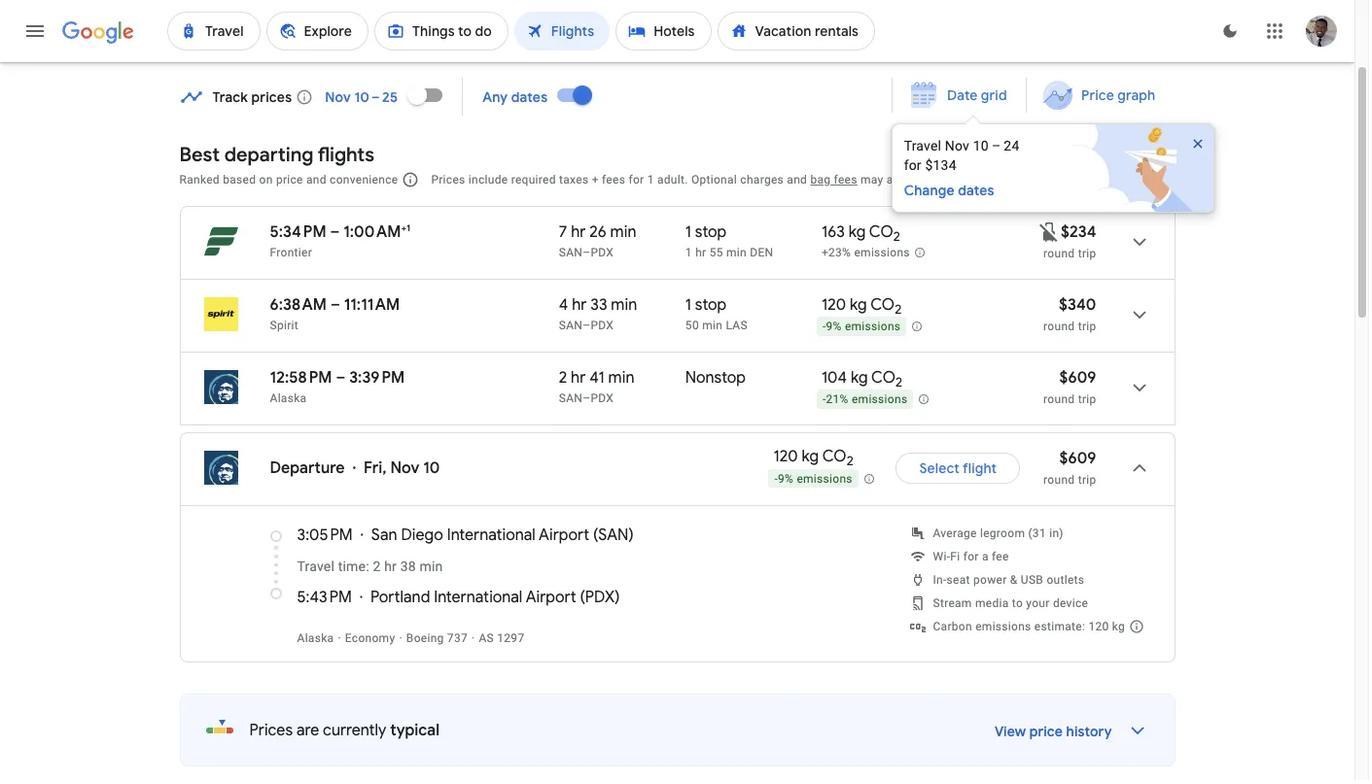 Task type: vqa. For each thing, say whether or not it's contained in the screenshot.
3:05 PM
yes



Task type: locate. For each thing, give the bounding box(es) containing it.
1 vertical spatial prices
[[249, 721, 293, 741]]

san inside 2 hr 41 min san – pdx
[[559, 392, 583, 405]]

– inside the 7 hr 26 min san – pdx
[[583, 246, 591, 260]]

prices
[[431, 173, 465, 187], [249, 721, 293, 741]]

1 vertical spatial -
[[823, 393, 826, 407]]

min inside 1 stop 50 min las
[[702, 319, 723, 333]]

pdx inside 4 hr 33 min san – pdx
[[591, 319, 614, 333]]

spirit
[[270, 319, 298, 333]]

san inside 4 hr 33 min san – pdx
[[559, 319, 583, 333]]

travel
[[904, 138, 941, 154], [297, 559, 335, 575]]

$340 round trip
[[1043, 296, 1096, 334]]

737
[[447, 632, 468, 646]]

1 horizontal spatial +
[[592, 173, 599, 187]]

prices left are
[[249, 721, 293, 741]]

(
[[593, 526, 598, 545], [580, 588, 585, 608]]

alaska down 12:58 pm
[[270, 392, 307, 405]]

1 and from the left
[[306, 173, 327, 187]]

– down 33
[[583, 319, 591, 333]]

2 horizontal spatial  image
[[472, 632, 475, 646]]

connecting airports button
[[863, 0, 1038, 30]]

2 1 stop flight. element from the top
[[685, 296, 727, 318]]

hr left 55
[[695, 246, 706, 260]]

learn more about ranking image
[[402, 171, 419, 189]]

fees right 'taxes'
[[602, 173, 625, 187]]

taxes
[[559, 173, 589, 187]]

airports
[[954, 6, 1005, 23]]

26
[[589, 223, 607, 242]]

1
[[647, 173, 654, 187], [406, 222, 410, 234], [685, 223, 691, 242], [685, 246, 692, 260], [685, 296, 691, 315]]

alaska
[[270, 392, 307, 405], [297, 632, 334, 646]]

Departure time: 3:05 PM. text field
[[297, 526, 353, 545]]

0 vertical spatial price
[[276, 173, 303, 187]]

fees right the 'bag'
[[834, 173, 857, 187]]

340 US dollars text field
[[1059, 296, 1096, 315]]

1 horizontal spatial price
[[1082, 87, 1115, 104]]

0 vertical spatial +
[[592, 173, 599, 187]]

emissions down 21%
[[797, 472, 853, 486]]

for left $134
[[904, 158, 922, 173]]

co up -21% emissions
[[871, 369, 896, 388]]

-9% emissions down 21%
[[774, 472, 853, 486]]

prices for prices include required taxes + fees for 1 adult. optional charges and bag fees may apply. passenger assistance
[[431, 173, 465, 187]]

price inside button
[[1082, 87, 1115, 104]]

hr right 7
[[571, 223, 586, 242]]

close image
[[1190, 136, 1205, 152]]

emissions
[[759, 6, 822, 23]]

nov left 10
[[390, 459, 419, 478]]

1 vertical spatial stop
[[695, 296, 727, 315]]

carbon
[[933, 620, 972, 634]]

1 vertical spatial price
[[1082, 87, 1115, 104]]

1 stop flight. element up 50
[[685, 296, 727, 318]]

round up 'in)' at the bottom right of page
[[1043, 474, 1075, 487]]

kg for 2 hr 41 min
[[851, 369, 868, 388]]

609 us dollars text field up 'in)' at the bottom right of page
[[1059, 449, 1096, 469]]

co inside '104 kg co 2'
[[871, 369, 896, 388]]

$609 up 'in)' at the bottom right of page
[[1059, 449, 1096, 469]]

emissions down "stream media to your device"
[[975, 620, 1031, 634]]

5:43 pm
[[297, 588, 352, 608]]

2 trip from the top
[[1078, 320, 1096, 334]]

0 vertical spatial -
[[823, 320, 826, 334]]

alaska inside the 12:58 pm – 3:39 pm alaska
[[270, 392, 307, 405]]

+ right 'taxes'
[[592, 173, 599, 187]]

– left 3:39 pm text box
[[336, 369, 346, 388]]

0 horizontal spatial price
[[582, 6, 615, 23]]

international up the 'as'
[[434, 588, 522, 608]]

round inside $340 round trip
[[1043, 320, 1075, 334]]

– left 11:11 am
[[330, 296, 340, 315]]

1 left 55
[[685, 246, 692, 260]]

kg for 7 hr 26 min
[[848, 223, 866, 242]]

Arrival time: 11:11 AM. text field
[[344, 296, 400, 315]]

round left flight details. leaves san diego international airport at 12:58 pm on friday, november 10 and arrives at portland international airport at 3:39 pm on friday, november 10. icon
[[1043, 393, 1075, 406]]

609 us dollars text field left flight details. leaves san diego international airport at 12:58 pm on friday, november 10 and arrives at portland international airport at 3:39 pm on friday, november 10. icon
[[1059, 369, 1096, 388]]

7
[[559, 223, 567, 242]]

pdx for 33
[[591, 319, 614, 333]]

sort by: button
[[1086, 161, 1175, 196]]

-9% emissions
[[823, 320, 901, 334], [774, 472, 853, 486]]

bags
[[498, 6, 530, 23]]

min
[[610, 223, 636, 242], [726, 246, 747, 260], [611, 296, 637, 315], [702, 319, 723, 333], [608, 369, 634, 388], [419, 559, 443, 575]]

emissions down 163 kg co 2
[[854, 246, 910, 260]]

1 stop from the top
[[695, 223, 727, 242]]

any
[[482, 88, 508, 106]]

4 hr 33 min san – pdx
[[559, 296, 637, 333]]

0 horizontal spatial travel
[[297, 559, 335, 575]]

0 horizontal spatial  image
[[353, 459, 356, 478]]

prices right learn more about ranking image
[[431, 173, 465, 187]]

1 up 50
[[685, 296, 691, 315]]

– down 26
[[583, 246, 591, 260]]

0 horizontal spatial (
[[580, 588, 585, 608]]

1 vertical spatial  image
[[360, 588, 363, 608]]

total duration 2 hr 41 min. element
[[559, 369, 685, 391]]

airport down san diego international airport ( san )
[[526, 588, 576, 608]]

1 horizontal spatial dates
[[958, 182, 994, 199]]

0 vertical spatial 9%
[[826, 320, 842, 334]]

carbon emissions estimate: 120 kg
[[933, 620, 1125, 634]]

1 vertical spatial nov
[[945, 138, 970, 154]]

pdx for 26
[[591, 246, 614, 260]]

learn more about tracked prices image
[[296, 88, 313, 106]]

0 vertical spatial price
[[582, 6, 615, 23]]

0 vertical spatial 1 stop flight. element
[[685, 223, 727, 245]]

for left 'adult.'
[[629, 173, 644, 187]]

1 horizontal spatial prices
[[431, 173, 465, 187]]

1 vertical spatial +
[[401, 222, 406, 234]]

1 horizontal spatial for
[[904, 158, 922, 173]]

0 horizontal spatial 9%
[[778, 472, 794, 486]]

price right on
[[276, 173, 303, 187]]

2 $609 from the top
[[1059, 449, 1096, 469]]

prices
[[251, 88, 292, 106]]

609 US dollars text field
[[1059, 369, 1096, 388], [1059, 449, 1096, 469]]

1 vertical spatial 1 stop flight. element
[[685, 296, 727, 318]]

21%
[[826, 393, 849, 407]]

1 right 1:00 am in the top left of the page
[[406, 222, 410, 234]]

2 up +23% emissions
[[893, 229, 900, 245]]

2 fees from the left
[[834, 173, 857, 187]]

$609 round trip up 'in)' at the bottom right of page
[[1043, 449, 1096, 487]]

san inside the 7 hr 26 min san – pdx
[[559, 246, 583, 260]]

 image
[[353, 459, 356, 478], [360, 588, 363, 608], [472, 632, 475, 646]]

)
[[629, 526, 634, 545], [615, 588, 620, 608]]

co for 2 hr 41 min
[[871, 369, 896, 388]]

0 horizontal spatial and
[[306, 173, 327, 187]]

nov inside the travel nov 10 – 24 for $134 change dates
[[945, 138, 970, 154]]

trip inside $340 round trip
[[1078, 320, 1096, 334]]

1 stop flight. element up 55
[[685, 223, 727, 245]]

kg
[[848, 223, 866, 242], [850, 296, 867, 315], [851, 369, 868, 388], [802, 448, 819, 467], [1112, 620, 1125, 634]]

travel up 5:43 pm
[[297, 559, 335, 575]]

0 vertical spatial  image
[[353, 459, 356, 478]]

min inside the 7 hr 26 min san – pdx
[[610, 223, 636, 242]]

1 vertical spatial 120 kg co 2
[[773, 448, 853, 470]]

as 1297
[[479, 632, 525, 646]]

$609 round trip left flight details. leaves san diego international airport at 12:58 pm on friday, november 10 and arrives at portland international airport at 3:39 pm on friday, november 10. icon
[[1043, 369, 1096, 406]]

1 $609 round trip from the top
[[1043, 369, 1096, 406]]

bags button
[[487, 0, 563, 30]]

1 horizontal spatial and
[[787, 173, 807, 187]]

1 trip from the top
[[1078, 247, 1096, 261]]

0 horizontal spatial nov
[[325, 88, 351, 106]]

select
[[919, 460, 960, 477]]

1 vertical spatial -9% emissions
[[774, 472, 853, 486]]

based
[[223, 173, 256, 187]]

120 kg co 2 down +23% emissions
[[822, 296, 902, 318]]

163
[[822, 223, 845, 242]]

nov up $134
[[945, 138, 970, 154]]

0 vertical spatial )
[[629, 526, 634, 545]]

1 vertical spatial 609 us dollars text field
[[1059, 449, 1096, 469]]

nonstop
[[685, 369, 746, 388]]

leaves san diego international airport at 12:58 pm on friday, november 10 and arrives at portland international airport at 3:39 pm on friday, november 10. element
[[270, 369, 405, 388]]

grid
[[981, 87, 1007, 104]]

2 horizontal spatial for
[[963, 550, 979, 564]]

currently
[[323, 721, 386, 741]]

2 inside '104 kg co 2'
[[896, 375, 903, 391]]

 image left the 'as'
[[472, 632, 475, 646]]

pdx inside the 7 hr 26 min san – pdx
[[591, 246, 614, 260]]

stop inside 1 stop 50 min las
[[695, 296, 727, 315]]

– inside 6:38 am – 11:11 am spirit
[[330, 296, 340, 315]]

travel for min
[[297, 559, 335, 575]]

1 vertical spatial 120
[[773, 448, 798, 467]]

1 vertical spatial alaska
[[297, 632, 334, 646]]

2 and from the left
[[787, 173, 807, 187]]

nov for fri, nov 10
[[390, 459, 419, 478]]

1 vertical spatial )
[[615, 588, 620, 608]]

main menu image
[[23, 19, 47, 43]]

any dates
[[482, 88, 548, 106]]

2 up -21% emissions
[[896, 375, 903, 391]]

sort
[[1094, 170, 1121, 188]]

0 vertical spatial stop
[[695, 223, 727, 242]]

Departure time: 6:38 AM. text field
[[270, 296, 327, 315]]

co inside 163 kg co 2
[[869, 223, 893, 242]]

min right 26
[[610, 223, 636, 242]]

change
[[904, 182, 955, 199]]

track prices
[[212, 88, 292, 106]]

view price history image
[[1114, 708, 1161, 755]]

stop
[[695, 223, 727, 242], [695, 296, 727, 315]]

all filters
[[216, 6, 273, 23]]

1 vertical spatial travel
[[297, 559, 335, 575]]

1 vertical spatial 9%
[[778, 472, 794, 486]]

price right bags popup button at left
[[582, 6, 615, 23]]

1:00 am
[[343, 223, 401, 242]]

0 vertical spatial (
[[593, 526, 598, 545]]

travel inside the travel nov 10 – 24 for $134 change dates
[[904, 138, 941, 154]]

min for 7 hr 26 min
[[610, 223, 636, 242]]

round down this price for this flight doesn't include overhead bin access. if you need a carry-on bag, use the bags filter to update prices. image
[[1043, 247, 1075, 261]]

trip
[[1078, 247, 1096, 261], [1078, 320, 1096, 334], [1078, 393, 1096, 406], [1078, 474, 1096, 487]]

 image left fri,
[[353, 459, 356, 478]]

1 vertical spatial $609 round trip
[[1043, 449, 1096, 487]]

layover (1 of 1) is a 50 min layover at harry reid international airport in las vegas. element
[[685, 318, 812, 334]]

hr inside the 7 hr 26 min san – pdx
[[571, 223, 586, 242]]

hr inside 2 hr 41 min san – pdx
[[571, 369, 586, 388]]

prices include required taxes + fees for 1 adult. optional charges and bag fees may apply. passenger assistance
[[431, 173, 1042, 187]]

1 horizontal spatial 120
[[822, 296, 846, 315]]

carbon emissions estimate: 120 kilograms element
[[933, 620, 1125, 634]]

0 horizontal spatial 120
[[773, 448, 798, 467]]

price inside popup button
[[582, 6, 615, 23]]

none search field containing all filters
[[179, 0, 1175, 62]]

price right view at the bottom of page
[[1029, 723, 1063, 741]]

kg inside 163 kg co 2
[[848, 223, 866, 242]]

track
[[212, 88, 248, 106]]

departure
[[270, 459, 345, 478]]

2 horizontal spatial 120
[[1089, 620, 1109, 634]]

airport up portland international airport ( pdx )
[[539, 526, 589, 545]]

round down 340 us dollars text field
[[1043, 320, 1075, 334]]

min right 33
[[611, 296, 637, 315]]

+ down learn more about ranking image
[[401, 222, 406, 234]]

0 horizontal spatial fees
[[602, 173, 625, 187]]

min right 55
[[726, 246, 747, 260]]

234 US dollars text field
[[1061, 223, 1096, 242]]

0 vertical spatial dates
[[511, 88, 548, 106]]

airport
[[539, 526, 589, 545], [526, 588, 576, 608]]

+ inside 5:34 pm – 1:00 am + 1
[[401, 222, 406, 234]]

wi-fi for a fee
[[933, 550, 1009, 564]]

nov 10 – 25
[[325, 88, 398, 106]]

0 vertical spatial $609 round trip
[[1043, 369, 1096, 406]]

2 stop from the top
[[695, 296, 727, 315]]

1 horizontal spatial  image
[[360, 588, 363, 608]]

– right departure time: 5:34 pm. text field
[[330, 223, 340, 242]]

0 horizontal spatial dates
[[511, 88, 548, 106]]

2 vertical spatial nov
[[390, 459, 419, 478]]

120 kg co 2 down 21%
[[773, 448, 853, 470]]

2 $609 round trip from the top
[[1043, 449, 1096, 487]]

0 horizontal spatial for
[[629, 173, 644, 187]]

connecting
[[875, 6, 950, 23]]

min for 2 hr 41 min
[[608, 369, 634, 388]]

2 right the 'time:'
[[373, 559, 381, 575]]

and
[[306, 173, 327, 187], [787, 173, 807, 187]]

0 horizontal spatial +
[[401, 222, 406, 234]]

1 vertical spatial dates
[[958, 182, 994, 199]]

kg inside '104 kg co 2'
[[851, 369, 868, 388]]

hr for 2 hr 41 min
[[571, 369, 586, 388]]

and left the 'bag'
[[787, 173, 807, 187]]

2 round from the top
[[1043, 320, 1075, 334]]

stop inside 1 stop 1 hr 55 min den
[[695, 223, 727, 242]]

2 horizontal spatial nov
[[945, 138, 970, 154]]

-
[[823, 320, 826, 334], [823, 393, 826, 407], [774, 472, 778, 486]]

co
[[869, 223, 893, 242], [870, 296, 895, 315], [871, 369, 896, 388], [822, 448, 847, 467]]

device
[[1053, 597, 1088, 611]]

round trip
[[1043, 247, 1096, 261]]

departing
[[224, 143, 314, 167]]

airlines
[[397, 6, 446, 23]]

– down 41
[[583, 392, 591, 405]]

are
[[297, 721, 319, 741]]

alaska down 5:43 pm
[[297, 632, 334, 646]]

airlines button
[[386, 0, 479, 30]]

1 1 stop flight. element from the top
[[685, 223, 727, 245]]

for
[[904, 158, 922, 173], [629, 173, 644, 187], [963, 550, 979, 564]]

flight
[[963, 460, 997, 477]]

$609 left flight details. leaves san diego international airport at 12:58 pm on friday, november 10 and arrives at portland international airport at 3:39 pm on friday, november 10. icon
[[1059, 369, 1096, 388]]

Departure time: 12:58 PM. text field
[[270, 369, 332, 388]]

co down +23% emissions
[[870, 296, 895, 315]]

0 vertical spatial airport
[[539, 526, 589, 545]]

ranked based on price and convenience
[[179, 173, 398, 187]]

2 609 us dollars text field from the top
[[1059, 449, 1096, 469]]

power
[[973, 574, 1007, 587]]

price for price
[[582, 6, 615, 23]]

fee
[[992, 550, 1009, 564]]

0 vertical spatial international
[[447, 526, 536, 545]]

international up portland international airport ( pdx )
[[447, 526, 536, 545]]

Arrival time: 1:00 AM on  Saturday, November 11. text field
[[343, 222, 410, 242]]

min right 50
[[702, 319, 723, 333]]

dates inside the travel nov 10 – 24 for $134 change dates
[[958, 182, 994, 199]]

view
[[995, 723, 1026, 741]]

3 trip from the top
[[1078, 393, 1096, 406]]

hr inside 4 hr 33 min san – pdx
[[572, 296, 587, 315]]

nov right "learn more about tracked prices" image
[[325, 88, 351, 106]]

5:34 pm – 1:00 am + 1
[[270, 222, 410, 242]]

2 down +23% emissions
[[895, 302, 902, 318]]

prices are currently typical
[[249, 721, 440, 741]]

0 vertical spatial $609
[[1059, 369, 1096, 388]]

for left a
[[963, 550, 979, 564]]

None search field
[[179, 0, 1175, 62]]

stop up 50
[[695, 296, 727, 315]]

change appearance image
[[1207, 8, 1253, 54]]

1 horizontal spatial nov
[[390, 459, 419, 478]]

1 stop flight. element for 4 hr 33 min
[[685, 296, 727, 318]]

stop up 55
[[695, 223, 727, 242]]

round
[[1043, 247, 1075, 261], [1043, 320, 1075, 334], [1043, 393, 1075, 406], [1043, 474, 1075, 487]]

1 inside 5:34 pm – 1:00 am + 1
[[406, 222, 410, 234]]

1 fees from the left
[[602, 173, 625, 187]]

1 vertical spatial $609
[[1059, 449, 1096, 469]]

1 horizontal spatial travel
[[904, 138, 941, 154]]

hr for 4 hr 33 min
[[572, 296, 587, 315]]

find the best price region
[[179, 71, 1235, 213]]

0 vertical spatial travel
[[904, 138, 941, 154]]

min inside 4 hr 33 min san – pdx
[[611, 296, 637, 315]]

1 stop flight. element
[[685, 223, 727, 245], [685, 296, 727, 318]]

1 $609 from the top
[[1059, 369, 1096, 388]]

0 horizontal spatial prices
[[249, 721, 293, 741]]

connecting airports
[[875, 6, 1005, 23]]

1 vertical spatial price
[[1029, 723, 1063, 741]]

1 horizontal spatial 9%
[[826, 320, 842, 334]]

0 vertical spatial 609 us dollars text field
[[1059, 369, 1096, 388]]

nonstop flight. element
[[685, 369, 746, 391]]

0 vertical spatial prices
[[431, 173, 465, 187]]

and down flights
[[306, 173, 327, 187]]

travel up $134
[[904, 138, 941, 154]]

outlets
[[1047, 574, 1084, 587]]

bag fees button
[[810, 173, 857, 187]]

pdx inside 2 hr 41 min san – pdx
[[591, 392, 614, 405]]

- for 2 hr 41 min
[[823, 393, 826, 407]]

0 vertical spatial alaska
[[270, 392, 307, 405]]

price left graph
[[1082, 87, 1115, 104]]

san for 7
[[559, 246, 583, 260]]

1 horizontal spatial fees
[[834, 173, 857, 187]]

min inside 2 hr 41 min san – pdx
[[608, 369, 634, 388]]

-9% emissions up '104 kg co 2'
[[823, 320, 901, 334]]

hr right 4
[[572, 296, 587, 315]]

times
[[668, 6, 706, 23]]

min right 41
[[608, 369, 634, 388]]

2 left 41
[[559, 369, 567, 388]]

hr left 41
[[571, 369, 586, 388]]

average
[[933, 527, 977, 541]]

co up +23% emissions
[[869, 223, 893, 242]]

 image down the 'time:'
[[360, 588, 363, 608]]



Task type: describe. For each thing, give the bounding box(es) containing it.
travel for change
[[904, 138, 941, 154]]

date grid button
[[896, 78, 1022, 113]]

min for 1 stop
[[702, 319, 723, 333]]

4
[[559, 296, 568, 315]]

– inside 4 hr 33 min san – pdx
[[583, 319, 591, 333]]

co down 21%
[[822, 448, 847, 467]]

boeing
[[406, 632, 444, 646]]

san for 4
[[559, 319, 583, 333]]

55
[[710, 246, 723, 260]]

– inside 2 hr 41 min san – pdx
[[583, 392, 591, 405]]

(31
[[1028, 527, 1046, 541]]

0 vertical spatial 120 kg co 2
[[822, 296, 902, 318]]

filters
[[236, 6, 273, 23]]

estimate:
[[1034, 620, 1085, 634]]

convenience
[[330, 173, 398, 187]]

best
[[179, 143, 220, 167]]

12:58 pm
[[270, 369, 332, 388]]

1 609 us dollars text field from the top
[[1059, 369, 1096, 388]]

view price history
[[995, 723, 1112, 741]]

1 left 'adult.'
[[647, 173, 654, 187]]

co for 7 hr 26 min
[[869, 223, 893, 242]]

apply.
[[887, 173, 919, 187]]

include
[[468, 173, 508, 187]]

1 vertical spatial (
[[580, 588, 585, 608]]

4 trip from the top
[[1078, 474, 1096, 487]]

min inside 1 stop 1 hr 55 min den
[[726, 246, 747, 260]]

0 vertical spatial nov
[[325, 88, 351, 106]]

104 kg co 2
[[822, 369, 903, 391]]

2 inside 163 kg co 2
[[893, 229, 900, 245]]

san diego international airport ( san )
[[371, 526, 634, 545]]

1 vertical spatial airport
[[526, 588, 576, 608]]

frontier
[[270, 246, 312, 260]]

Arrival time: 3:39 PM. text field
[[349, 369, 405, 388]]

1 inside 1 stop 50 min las
[[685, 296, 691, 315]]

flight details. leaves san diego international airport at 5:34 pm on friday, november 10 and arrives at portland international airport at 1:00 am on saturday, november 11. image
[[1116, 219, 1162, 265]]

as
[[479, 632, 494, 646]]

time:
[[338, 559, 369, 575]]

date grid
[[947, 87, 1007, 104]]

2 vertical spatial  image
[[472, 632, 475, 646]]

emissions button
[[747, 0, 855, 30]]

san for 2
[[559, 392, 583, 405]]

0 horizontal spatial price
[[276, 173, 303, 187]]

1 horizontal spatial (
[[593, 526, 598, 545]]

select flight button
[[896, 445, 1020, 492]]

hr for 7 hr 26 min
[[571, 223, 586, 242]]

passenger
[[922, 173, 979, 187]]

price graph button
[[1031, 78, 1171, 113]]

2 vertical spatial 120
[[1089, 620, 1109, 634]]

co for 4 hr 33 min
[[870, 296, 895, 315]]

fri,
[[364, 459, 387, 478]]

portland
[[370, 588, 430, 608]]

travel nov 10 – 24 for $134 change dates
[[904, 138, 1020, 199]]

hr left 38 on the bottom left
[[384, 559, 397, 575]]

for inside the travel nov 10 – 24 for $134 change dates
[[904, 158, 922, 173]]

all filters button
[[179, 0, 289, 30]]

ranked
[[179, 173, 220, 187]]

– inside the 12:58 pm – 3:39 pm alaska
[[336, 369, 346, 388]]

graph
[[1118, 87, 1156, 104]]

media
[[975, 597, 1009, 611]]

may
[[861, 173, 883, 187]]

-21% emissions
[[823, 393, 908, 407]]

flights
[[318, 143, 374, 167]]

1 stop flight. element for 7 hr 26 min
[[685, 223, 727, 245]]

legroom
[[980, 527, 1025, 541]]

your
[[1026, 597, 1050, 611]]

date
[[947, 87, 977, 104]]

min right 38 on the bottom left
[[419, 559, 443, 575]]

1 down 'adult.'
[[685, 223, 691, 242]]

fi
[[950, 550, 960, 564]]

history
[[1066, 723, 1112, 741]]

leaves san diego international airport at 5:34 pm on friday, november 10 and arrives at portland international airport at 1:00 am on saturday, november 11. element
[[270, 222, 410, 242]]

seat
[[947, 574, 970, 587]]

2 down 21%
[[847, 454, 853, 470]]

times button
[[656, 0, 739, 30]]

Departure time: 5:34 PM. text field
[[270, 223, 326, 242]]

diego
[[401, 526, 443, 545]]

1 stop 1 hr 55 min den
[[685, 223, 773, 260]]

1 round from the top
[[1043, 247, 1075, 261]]

1 stop 50 min las
[[685, 296, 748, 333]]

1 horizontal spatial price
[[1029, 723, 1063, 741]]

prices for prices are currently typical
[[249, 721, 293, 741]]

4 round from the top
[[1043, 474, 1075, 487]]

163 kg co 2
[[822, 223, 900, 245]]

price for price graph
[[1082, 87, 1115, 104]]

hr inside 1 stop 1 hr 55 min den
[[695, 246, 706, 260]]

1 vertical spatial international
[[434, 588, 522, 608]]

passenger assistance button
[[922, 173, 1042, 187]]

economy
[[345, 632, 395, 646]]

1 horizontal spatial )
[[629, 526, 634, 545]]

50
[[685, 319, 699, 333]]

to
[[1012, 597, 1023, 611]]

stops
[[308, 6, 345, 23]]

in-
[[933, 574, 947, 587]]

$340
[[1059, 296, 1096, 315]]

&
[[1010, 574, 1018, 587]]

emissions down '104 kg co 2'
[[852, 393, 908, 407]]

den
[[750, 246, 773, 260]]

– inside 5:34 pm – 1:00 am + 1
[[330, 223, 340, 242]]

kg for 4 hr 33 min
[[850, 296, 867, 315]]

travel time: 2 hr 38 min
[[297, 559, 443, 575]]

stop for 7 hr 26 min
[[695, 223, 727, 242]]

a
[[982, 550, 989, 564]]

by:
[[1124, 170, 1144, 188]]

+23% emissions
[[822, 246, 910, 260]]

select flight
[[919, 460, 997, 477]]

assistance
[[983, 173, 1042, 187]]

Arrival time: 5:43 PM. text field
[[297, 588, 352, 608]]

best departing flights main content
[[179, 71, 1235, 781]]

on
[[259, 173, 273, 187]]

layover (1 of 1) is a 1 hr 55 min layover at denver international airport in denver. element
[[685, 245, 812, 261]]

7 hr 26 min san – pdx
[[559, 223, 636, 260]]

2 vertical spatial -
[[774, 472, 778, 486]]

nov for travel nov 10 – 24 for $134 change dates
[[945, 138, 970, 154]]

0 vertical spatial 120
[[822, 296, 846, 315]]

stream media to your device
[[933, 597, 1088, 611]]

3 round from the top
[[1043, 393, 1075, 406]]

0 vertical spatial -9% emissions
[[823, 320, 901, 334]]

2 inside 2 hr 41 min san – pdx
[[559, 369, 567, 388]]

total duration 4 hr 33 min. element
[[559, 296, 685, 318]]

min for 4 hr 33 min
[[611, 296, 637, 315]]

flight details. leaves san diego international airport at 6:38 am on friday, november 10 and arrives at portland international airport at 11:11 am on friday, november 10. image
[[1116, 292, 1162, 338]]

flight details. leaves san diego international airport at 12:58 pm on friday, november 10 and arrives at portland international airport at 3:39 pm on friday, november 10. image
[[1116, 365, 1162, 411]]

portland international airport ( pdx )
[[370, 588, 620, 608]]

38
[[400, 559, 416, 575]]

$134
[[925, 158, 957, 173]]

stream
[[933, 597, 972, 611]]

0 horizontal spatial )
[[615, 588, 620, 608]]

pdx for 41
[[591, 392, 614, 405]]

stop for 4 hr 33 min
[[695, 296, 727, 315]]

stops button
[[297, 0, 378, 30]]

total duration 7 hr 26 min. element
[[559, 223, 685, 245]]

average legroom (31 in)
[[933, 527, 1064, 541]]

all
[[216, 6, 233, 23]]

emissions up '104 kg co 2'
[[845, 320, 901, 334]]

10 – 25
[[354, 88, 398, 106]]

bag
[[810, 173, 831, 187]]

fri, nov 10
[[364, 459, 440, 478]]

this price for this flight doesn't include overhead bin access. if you need a carry-on bag, use the bags filter to update prices. image
[[1037, 220, 1061, 244]]

- for 4 hr 33 min
[[823, 320, 826, 334]]

33
[[590, 296, 607, 315]]

leaves san diego international airport at 6:38 am on friday, november 10 and arrives at portland international airport at 11:11 am on friday, november 10. element
[[270, 296, 400, 315]]



